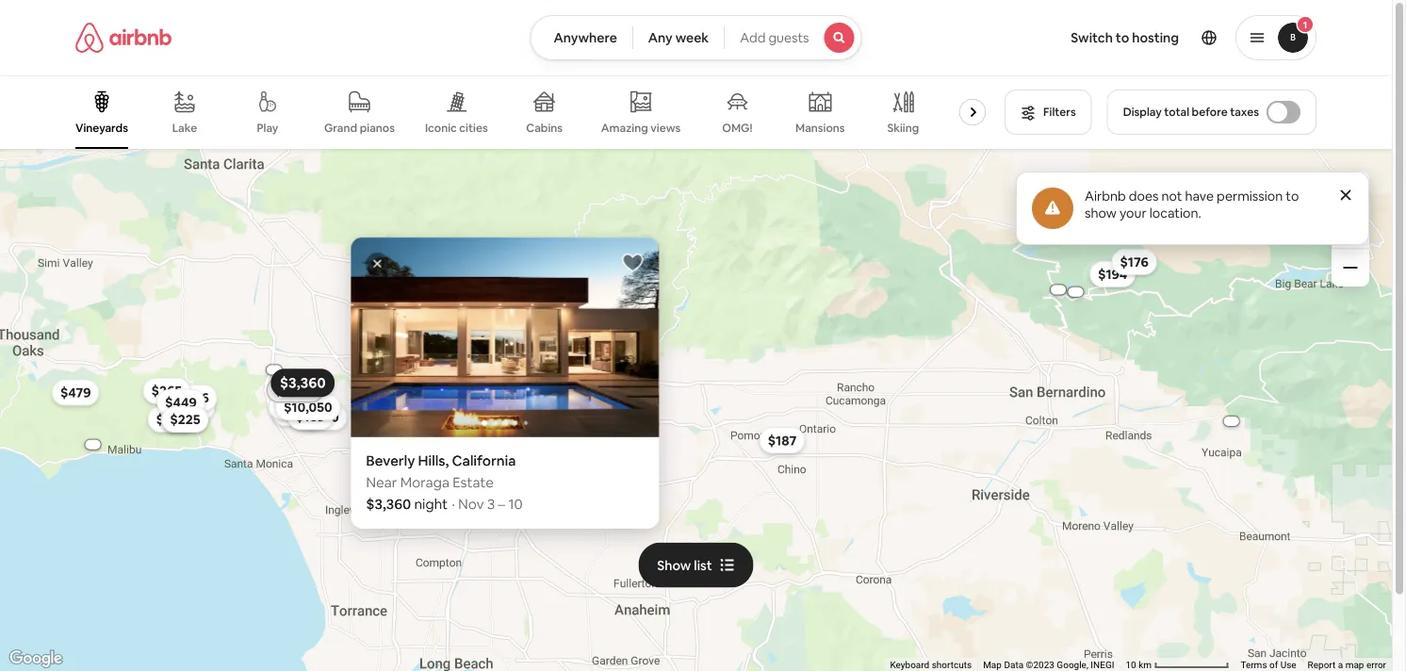 Task type: locate. For each thing, give the bounding box(es) containing it.
0 vertical spatial 10
[[508, 495, 523, 513]]

add guests
[[740, 29, 809, 46]]

1 horizontal spatial amazing
[[960, 121, 1007, 135]]

airbnb
[[1085, 188, 1126, 205]]

beverly
[[366, 452, 415, 470]]

to inside airbnb does not have permission to show your location.
[[1286, 188, 1299, 205]]

group inside google map
showing 67 stays. including 1 saved stay. region
[[351, 237, 967, 437]]

$2,635 button
[[266, 377, 324, 403]]

hills,
[[418, 452, 449, 470]]

any week
[[648, 29, 709, 46]]

a
[[1338, 659, 1343, 671]]

any week button
[[632, 15, 725, 60]]

pools
[[1009, 121, 1039, 135]]

$236
[[178, 389, 209, 406]]

$225 for 1st $225 button from left
[[169, 411, 200, 428]]

keyboard
[[890, 659, 930, 671]]

0 horizontal spatial $187
[[279, 383, 308, 400]]

$187 $3,400
[[279, 383, 324, 422]]

add guests button
[[724, 15, 862, 60]]

None search field
[[530, 15, 862, 60]]

taxes
[[1230, 105, 1259, 119]]

cabins
[[526, 121, 563, 135]]

show
[[657, 557, 691, 574]]

amazing
[[601, 120, 648, 135], [960, 121, 1007, 135]]

amazing left pools
[[960, 121, 1007, 135]]

$225
[[169, 411, 200, 428], [170, 411, 200, 428]]

group
[[75, 75, 1039, 149], [351, 237, 967, 437]]

omg!
[[722, 121, 753, 135]]

map data ©2023 google, inegi
[[983, 659, 1114, 671]]

$479 button
[[52, 379, 100, 406]]

$305 button
[[148, 406, 196, 433]]

10 inside the beverly hills, california near moraga estate $3,360 night · nov 3 – 10
[[508, 495, 523, 513]]

2 $225 button from the left
[[162, 406, 209, 433]]

0 horizontal spatial to
[[1116, 29, 1129, 46]]

amazing for amazing pools
[[960, 121, 1007, 135]]

week
[[675, 29, 709, 46]]

0 horizontal spatial amazing
[[601, 120, 648, 135]]

display total before taxes button
[[1107, 90, 1317, 135]]

10
[[508, 495, 523, 513], [1126, 659, 1136, 671]]

10 km button
[[1120, 658, 1235, 671]]

0 horizontal spatial 10
[[508, 495, 523, 513]]

near
[[366, 473, 397, 492]]

1 vertical spatial 10
[[1126, 659, 1136, 671]]

anywhere button
[[530, 15, 633, 60]]

error
[[1367, 659, 1386, 671]]

does
[[1129, 188, 1159, 205]]

$675
[[283, 390, 313, 407]]

$187 inside $187 $3,400
[[279, 383, 308, 400]]

1
[[1303, 18, 1307, 31]]

1 vertical spatial $3,360
[[366, 495, 411, 513]]

amazing left views
[[601, 120, 648, 135]]

1 horizontal spatial to
[[1286, 188, 1299, 205]]

$479 $449
[[60, 384, 197, 411]]

map
[[1346, 659, 1364, 671]]

$1,999 button
[[273, 370, 331, 397]]

$225 for 1st $225 button from the right
[[170, 411, 200, 428]]

1 $225 from the left
[[169, 411, 200, 428]]

0 vertical spatial $187
[[279, 383, 308, 400]]

1 vertical spatial group
[[351, 237, 967, 437]]

$3,360 inside the beverly hills, california near moraga estate $3,360 night · nov 3 – 10
[[366, 495, 411, 513]]

1 vertical spatial $187
[[768, 432, 797, 449]]

0 vertical spatial to
[[1116, 29, 1129, 46]]

0 horizontal spatial $187 button
[[271, 378, 316, 404]]

1 horizontal spatial $187 button
[[759, 427, 805, 454]]

1 horizontal spatial 10
[[1126, 659, 1136, 671]]

airbnb does not have permission to show your location.
[[1085, 188, 1299, 221]]

10 right the –
[[508, 495, 523, 513]]

$187 for $187 $3,400
[[279, 383, 308, 400]]

$3,400 button
[[272, 400, 332, 426]]

terms
[[1241, 659, 1267, 671]]

have
[[1185, 188, 1214, 205]]

nov
[[458, 495, 484, 513]]

display
[[1123, 105, 1162, 119]]

zoom out image
[[1343, 260, 1358, 275]]

10 left km
[[1126, 659, 1136, 671]]

filters button
[[1005, 90, 1092, 135]]

google map
showing 67 stays. including 1 saved stay. region
[[0, 149, 1392, 671]]

$3,360
[[280, 374, 326, 392], [366, 495, 411, 513]]

0 vertical spatial group
[[75, 75, 1039, 149]]

0 vertical spatial $3,360
[[280, 374, 326, 392]]

to right switch
[[1116, 29, 1129, 46]]

list
[[694, 557, 712, 574]]

$2,981
[[277, 398, 318, 415]]

to
[[1116, 29, 1129, 46], [1286, 188, 1299, 205]]

grand
[[324, 121, 357, 135]]

before
[[1192, 105, 1228, 119]]

google image
[[5, 647, 67, 671]]

1 vertical spatial to
[[1286, 188, 1299, 205]]

1 vertical spatial $187 button
[[759, 427, 805, 454]]

$187 for $187
[[768, 432, 797, 449]]

terms of use link
[[1241, 659, 1296, 671]]

1 horizontal spatial $187
[[768, 432, 797, 449]]

filters
[[1043, 105, 1076, 119]]

1 horizontal spatial $3,360
[[366, 495, 411, 513]]

$10,050 button
[[275, 394, 341, 421]]

$187 button
[[271, 378, 316, 404], [759, 427, 805, 454]]

$2,635
[[274, 382, 316, 399]]

to right the permission
[[1286, 188, 1299, 205]]

warning image
[[1045, 201, 1060, 216]]

$169 button
[[287, 403, 334, 430]]

0 horizontal spatial $3,360
[[280, 374, 326, 392]]

report
[[1308, 659, 1336, 671]]

$3,400
[[281, 405, 324, 422]]

1 $225 button from the left
[[161, 406, 208, 433]]

switch to hosting link
[[1060, 18, 1190, 57]]

moraga
[[400, 473, 450, 492]]

inegi
[[1091, 659, 1114, 671]]

add
[[740, 29, 766, 46]]

anywhere
[[554, 29, 617, 46]]

none search field containing anywhere
[[530, 15, 862, 60]]

2 $225 from the left
[[170, 411, 200, 428]]



Task type: describe. For each thing, give the bounding box(es) containing it.
group containing iconic cities
[[75, 75, 1039, 149]]

show
[[1085, 205, 1117, 221]]

–
[[498, 495, 505, 513]]

©2023
[[1026, 659, 1055, 671]]

keyboard shortcuts
[[890, 659, 972, 671]]

profile element
[[885, 0, 1317, 75]]

beverly hills, california near moraga estate $3,360 night · nov 3 – 10
[[366, 452, 523, 513]]

$194
[[1098, 266, 1127, 283]]

·
[[452, 495, 455, 513]]

$7,700
[[299, 409, 339, 426]]

google,
[[1057, 659, 1088, 671]]

grand pianos
[[324, 121, 395, 135]]

switch to hosting
[[1071, 29, 1179, 46]]

$169
[[296, 408, 325, 425]]

amazing pools
[[960, 121, 1039, 135]]

$1,500
[[166, 399, 207, 415]]

$675 button
[[274, 386, 322, 412]]

$7,700 button
[[290, 404, 348, 430]]

airbnb does not have permission to show your location. group
[[1016, 172, 1369, 245]]

km
[[1139, 659, 1152, 671]]

$176
[[1120, 253, 1149, 270]]

terms of use
[[1241, 659, 1296, 671]]

$265 button
[[143, 378, 191, 404]]

any
[[648, 29, 673, 46]]

views
[[651, 120, 681, 135]]

close image
[[372, 258, 383, 269]]

keyboard shortcuts button
[[890, 658, 972, 671]]

3
[[487, 495, 495, 513]]

$449
[[165, 394, 197, 411]]

your
[[1120, 205, 1147, 221]]

pianos
[[360, 121, 395, 135]]

$479
[[60, 384, 91, 401]]

vineyards
[[75, 121, 128, 135]]

$1,999
[[282, 375, 323, 392]]

play
[[257, 121, 278, 135]]

to inside switch to hosting link
[[1116, 29, 1129, 46]]

guests
[[769, 29, 809, 46]]

amazing for amazing views
[[601, 120, 648, 135]]

iconic cities
[[425, 120, 488, 135]]

map
[[983, 659, 1002, 671]]

cities
[[459, 120, 488, 135]]

lake
[[172, 121, 197, 135]]

$236 $169
[[178, 389, 325, 425]]

shortcuts
[[932, 659, 972, 671]]

$3,360 inside button
[[280, 374, 326, 392]]

amazing views
[[601, 120, 681, 135]]

hosting
[[1132, 29, 1179, 46]]

$1,500 button
[[157, 394, 215, 420]]

night
[[414, 495, 448, 513]]

$10,050
[[284, 399, 332, 416]]

display total before taxes
[[1123, 105, 1259, 119]]

$265
[[151, 382, 182, 399]]

add to wishlist image
[[621, 251, 644, 274]]

use
[[1280, 659, 1296, 671]]

data
[[1004, 659, 1024, 671]]

$194 button
[[1090, 261, 1136, 287]]

0 vertical spatial $187 button
[[271, 378, 316, 404]]

$176 button
[[1112, 249, 1157, 275]]

california
[[452, 452, 516, 470]]

report a map error link
[[1308, 659, 1386, 671]]

permission
[[1217, 188, 1283, 205]]

iconic
[[425, 120, 457, 135]]

report a map error
[[1308, 659, 1386, 671]]

skiing
[[887, 121, 919, 135]]

10 inside 10 km button
[[1126, 659, 1136, 671]]

10 km
[[1126, 659, 1154, 671]]

switch
[[1071, 29, 1113, 46]]

location.
[[1150, 205, 1201, 221]]

mansions
[[795, 121, 845, 135]]

not
[[1162, 188, 1182, 205]]

total
[[1164, 105, 1189, 119]]

1 button
[[1236, 15, 1317, 60]]

of
[[1270, 659, 1278, 671]]

zoom in image
[[1343, 221, 1358, 237]]

$236 button
[[170, 385, 218, 411]]



Task type: vqa. For each thing, say whether or not it's contained in the screenshot.
Year to the left
no



